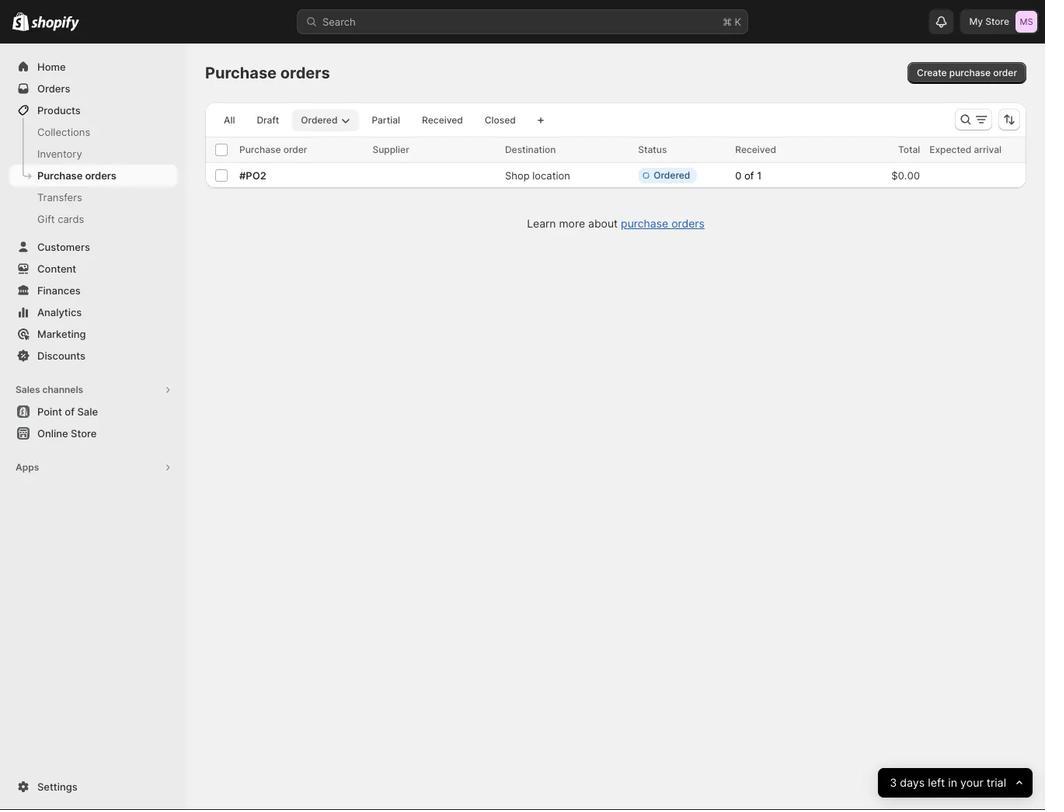 Task type: locate. For each thing, give the bounding box(es) containing it.
discounts
[[37, 350, 85, 362]]

⌘ k
[[723, 16, 741, 28]]

point of sale
[[37, 406, 98, 418]]

draft
[[257, 115, 279, 126]]

my store image
[[1016, 11, 1037, 33]]

1 horizontal spatial purchase
[[949, 67, 991, 78]]

purchase inside 'create purchase order' link
[[949, 67, 991, 78]]

of
[[744, 170, 754, 182], [65, 406, 75, 418]]

purchase orders link
[[9, 165, 177, 186]]

collections link
[[9, 121, 177, 143]]

1 vertical spatial orders
[[85, 169, 116, 181]]

order
[[993, 67, 1017, 78], [283, 144, 307, 155]]

inventory
[[37, 148, 82, 160]]

purchase right create
[[949, 67, 991, 78]]

online store link
[[9, 423, 177, 444]]

1 horizontal spatial orders
[[280, 63, 330, 82]]

store down "sale" at left bottom
[[71, 427, 97, 439]]

of inside button
[[65, 406, 75, 418]]

draft link
[[247, 110, 289, 131]]

1 horizontal spatial of
[[744, 170, 754, 182]]

finances link
[[9, 280, 177, 301]]

1 vertical spatial purchase
[[239, 144, 281, 155]]

partial link
[[362, 110, 410, 131]]

1 vertical spatial store
[[71, 427, 97, 439]]

home link
[[9, 56, 177, 78]]

received inside tab list
[[422, 115, 463, 126]]

orders
[[280, 63, 330, 82], [85, 169, 116, 181], [671, 217, 705, 230]]

ordered down status button
[[654, 170, 690, 181]]

sale
[[77, 406, 98, 418]]

0 vertical spatial orders
[[280, 63, 330, 82]]

ordered
[[301, 115, 338, 126], [654, 170, 690, 181]]

purchase orders down inventory link
[[37, 169, 116, 181]]

closed
[[485, 115, 516, 126]]

apps
[[16, 462, 39, 473]]

0 vertical spatial purchase
[[949, 67, 991, 78]]

of inside dropdown button
[[744, 170, 754, 182]]

0 horizontal spatial order
[[283, 144, 307, 155]]

expected arrival
[[930, 144, 1002, 155]]

settings link
[[9, 776, 177, 798]]

online
[[37, 427, 68, 439]]

of for 1
[[744, 170, 754, 182]]

sales channels button
[[9, 379, 177, 401]]

store right "my"
[[985, 16, 1009, 27]]

0 horizontal spatial of
[[65, 406, 75, 418]]

0 horizontal spatial received
[[422, 115, 463, 126]]

tab list
[[211, 109, 528, 131]]

0 horizontal spatial store
[[71, 427, 97, 439]]

received up supplier button
[[422, 115, 463, 126]]

search
[[322, 16, 356, 28]]

about
[[588, 217, 618, 230]]

$0.00
[[891, 169, 920, 181]]

purchase up #po2
[[239, 144, 281, 155]]

received up 0 of 1 dropdown button on the top of page
[[735, 144, 776, 155]]

online store button
[[0, 423, 186, 444]]

orders
[[37, 82, 70, 94]]

create purchase order
[[917, 67, 1017, 78]]

finances
[[37, 284, 81, 296]]

of left "sale" at left bottom
[[65, 406, 75, 418]]

0 vertical spatial received
[[422, 115, 463, 126]]

order down my store at the right of the page
[[993, 67, 1017, 78]]

purchase orders up draft
[[205, 63, 330, 82]]

apps button
[[9, 457, 177, 479]]

marketing link
[[9, 323, 177, 345]]

purchase
[[949, 67, 991, 78], [621, 217, 668, 230]]

received
[[422, 115, 463, 126], [735, 144, 776, 155]]

k
[[735, 16, 741, 28]]

status
[[638, 144, 667, 155]]

1 vertical spatial ordered
[[654, 170, 690, 181]]

ordered inside dropdown button
[[301, 115, 338, 126]]

2 vertical spatial orders
[[671, 217, 705, 230]]

store
[[985, 16, 1009, 27], [71, 427, 97, 439]]

0 vertical spatial of
[[744, 170, 754, 182]]

destination
[[505, 144, 556, 155]]

settings
[[37, 781, 77, 793]]

1 horizontal spatial order
[[993, 67, 1017, 78]]

gift
[[37, 213, 55, 225]]

destination button
[[505, 142, 571, 158]]

customers
[[37, 241, 90, 253]]

0 horizontal spatial purchase orders
[[37, 169, 116, 181]]

0 of 1 button
[[731, 165, 780, 186]]

cards
[[58, 213, 84, 225]]

1 vertical spatial received
[[735, 144, 776, 155]]

all
[[224, 115, 235, 126]]

transfers
[[37, 191, 82, 203]]

store inside button
[[71, 427, 97, 439]]

1 horizontal spatial store
[[985, 16, 1009, 27]]

all link
[[214, 110, 244, 131]]

learn
[[527, 217, 556, 230]]

0 vertical spatial purchase
[[205, 63, 277, 82]]

0 horizontal spatial ordered
[[301, 115, 338, 126]]

0 horizontal spatial orders
[[85, 169, 116, 181]]

marketing
[[37, 328, 86, 340]]

1 horizontal spatial received
[[735, 144, 776, 155]]

0 vertical spatial store
[[985, 16, 1009, 27]]

#po2 link
[[239, 168, 363, 183]]

0 vertical spatial ordered
[[301, 115, 338, 126]]

0 horizontal spatial purchase
[[621, 217, 668, 230]]

channels
[[42, 384, 83, 396]]

⌘
[[723, 16, 732, 28]]

purchase up all
[[205, 63, 277, 82]]

your
[[960, 777, 983, 790]]

purchase orders
[[205, 63, 330, 82], [37, 169, 116, 181]]

of left 1 on the right top of page
[[744, 170, 754, 182]]

received link
[[413, 110, 472, 131]]

purchase right about at the right of the page
[[621, 217, 668, 230]]

left
[[928, 777, 945, 790]]

order up #po2 link
[[283, 144, 307, 155]]

1 vertical spatial purchase
[[621, 217, 668, 230]]

1 horizontal spatial purchase orders
[[205, 63, 330, 82]]

my store
[[969, 16, 1009, 27]]

orders link
[[9, 78, 177, 99]]

partial
[[372, 115, 400, 126]]

purchase up the transfers
[[37, 169, 83, 181]]

1 vertical spatial of
[[65, 406, 75, 418]]

ordered right draft
[[301, 115, 338, 126]]



Task type: describe. For each thing, give the bounding box(es) containing it.
tab list containing all
[[211, 109, 528, 131]]

0
[[735, 170, 742, 182]]

expected
[[930, 144, 972, 155]]

analytics
[[37, 306, 82, 318]]

of for sale
[[65, 406, 75, 418]]

3 days left in your trial button
[[878, 768, 1033, 798]]

shop location
[[505, 169, 570, 181]]

arrival
[[974, 144, 1002, 155]]

supplier
[[373, 144, 409, 155]]

status button
[[638, 142, 682, 158]]

store for my store
[[985, 16, 1009, 27]]

closed link
[[475, 110, 525, 131]]

store for online store
[[71, 427, 97, 439]]

expected arrival button
[[930, 142, 1017, 158]]

create
[[917, 67, 947, 78]]

days
[[900, 777, 925, 790]]

1 vertical spatial purchase orders
[[37, 169, 116, 181]]

ordered button
[[292, 110, 359, 131]]

sales
[[16, 384, 40, 396]]

#po2
[[239, 169, 266, 181]]

shop
[[505, 169, 530, 181]]

2 vertical spatial purchase
[[37, 169, 83, 181]]

0 vertical spatial purchase orders
[[205, 63, 330, 82]]

orders inside purchase orders link
[[85, 169, 116, 181]]

discounts link
[[9, 345, 177, 367]]

customers link
[[9, 236, 177, 258]]

trial
[[986, 777, 1006, 790]]

purchase order
[[239, 144, 307, 155]]

online store
[[37, 427, 97, 439]]

location
[[532, 169, 570, 181]]

home
[[37, 61, 66, 73]]

content
[[37, 263, 76, 275]]

products
[[37, 104, 81, 116]]

point of sale button
[[0, 401, 186, 423]]

my
[[969, 16, 983, 27]]

1 vertical spatial order
[[283, 144, 307, 155]]

0 vertical spatial order
[[993, 67, 1017, 78]]

products link
[[9, 99, 177, 121]]

gift cards link
[[9, 208, 177, 230]]

more
[[559, 217, 585, 230]]

shopify image
[[31, 16, 79, 31]]

shopify image
[[12, 12, 29, 31]]

point
[[37, 406, 62, 418]]

supplier button
[[373, 142, 425, 158]]

0 of 1
[[735, 170, 762, 182]]

2 horizontal spatial orders
[[671, 217, 705, 230]]

point of sale link
[[9, 401, 177, 423]]

learn more about purchase orders
[[527, 217, 705, 230]]

gift cards
[[37, 213, 84, 225]]

transfers link
[[9, 186, 177, 208]]

sales channels
[[16, 384, 83, 396]]

collections
[[37, 126, 90, 138]]

1
[[757, 170, 762, 182]]

1 horizontal spatial ordered
[[654, 170, 690, 181]]

3
[[890, 777, 897, 790]]

content link
[[9, 258, 177, 280]]

total
[[898, 144, 920, 155]]

inventory link
[[9, 143, 177, 165]]

analytics link
[[9, 301, 177, 323]]

in
[[948, 777, 957, 790]]

3 days left in your trial
[[890, 777, 1006, 790]]

create purchase order link
[[908, 62, 1026, 84]]

purchase orders link
[[621, 217, 705, 230]]



